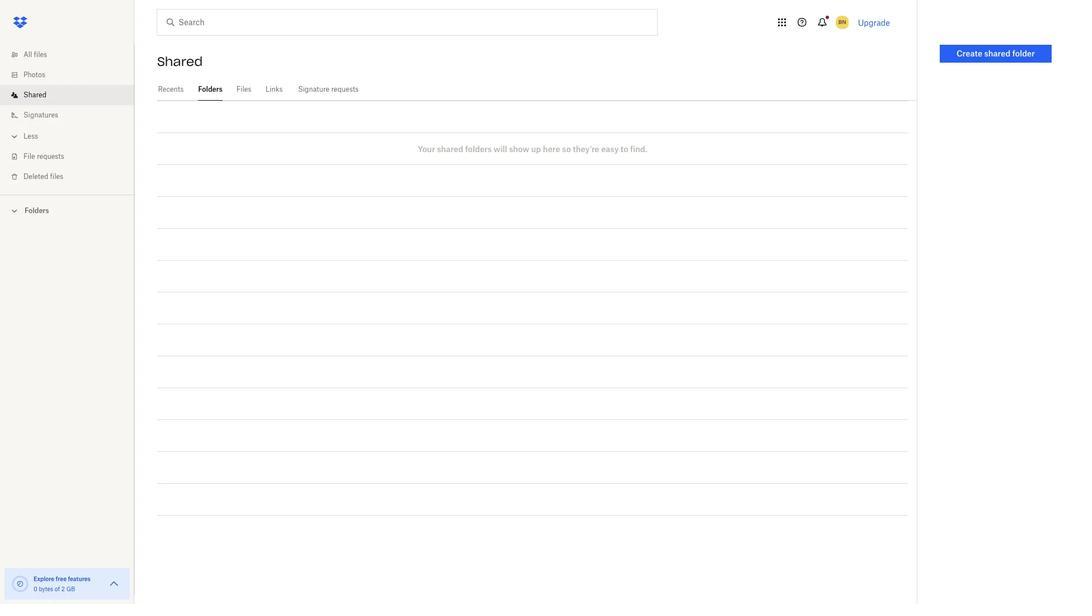 Task type: vqa. For each thing, say whether or not it's contained in the screenshot.
Sort
no



Task type: describe. For each thing, give the bounding box(es) containing it.
all files link
[[9, 45, 134, 65]]

will
[[494, 144, 507, 154]]

recents
[[158, 85, 184, 93]]

they're
[[573, 144, 599, 154]]

your shared folders will show up here so they're easy to find.
[[418, 144, 647, 154]]

file requests link
[[9, 147, 134, 167]]

folders inside button
[[25, 206, 49, 215]]

file
[[23, 152, 35, 161]]

folders link
[[198, 78, 223, 99]]

2
[[61, 586, 65, 592]]

deleted files link
[[9, 167, 134, 187]]

links
[[266, 85, 283, 93]]

explore free features 0 bytes of 2 gb
[[34, 576, 91, 592]]

bn
[[839, 18, 846, 26]]

0
[[34, 586, 37, 592]]

photos
[[23, 70, 45, 79]]

0 vertical spatial folders
[[198, 85, 223, 93]]

easy
[[601, 144, 619, 154]]

explore
[[34, 576, 54, 582]]

bn button
[[833, 13, 851, 31]]

gb
[[66, 586, 75, 592]]

up
[[531, 144, 541, 154]]

links link
[[265, 78, 283, 99]]

requests for file requests
[[37, 152, 64, 161]]

0 vertical spatial shared
[[157, 54, 203, 69]]

folders
[[465, 144, 492, 154]]

of
[[55, 586, 60, 592]]

files link
[[236, 78, 252, 99]]

files for deleted files
[[50, 172, 63, 181]]

create
[[957, 49, 982, 58]]

so
[[562, 144, 571, 154]]

show
[[509, 144, 529, 154]]

shared list item
[[0, 85, 134, 105]]

folders button
[[0, 202, 134, 219]]

signature requests
[[298, 85, 359, 93]]

features
[[68, 576, 91, 582]]

shared for create
[[984, 49, 1011, 58]]

shared link
[[9, 85, 134, 105]]

create shared folder
[[957, 49, 1035, 58]]

dropbox image
[[9, 11, 31, 34]]

shared for your
[[437, 144, 463, 154]]

deleted
[[23, 172, 48, 181]]

to
[[621, 144, 628, 154]]



Task type: locate. For each thing, give the bounding box(es) containing it.
file requests
[[23, 152, 64, 161]]

1 vertical spatial folders
[[25, 206, 49, 215]]

0 vertical spatial shared
[[984, 49, 1011, 58]]

Search text field
[[178, 16, 634, 29]]

signatures
[[23, 111, 58, 119]]

1 horizontal spatial folders
[[198, 85, 223, 93]]

requests for signature requests
[[331, 85, 359, 93]]

0 vertical spatial files
[[34, 50, 47, 59]]

quota usage element
[[11, 575, 29, 593]]

files right all
[[34, 50, 47, 59]]

all
[[23, 50, 32, 59]]

files for all files
[[34, 50, 47, 59]]

signatures link
[[9, 105, 134, 125]]

requests
[[331, 85, 359, 93], [37, 152, 64, 161]]

requests inside list
[[37, 152, 64, 161]]

tab list containing recents
[[157, 78, 917, 101]]

create shared folder button
[[940, 45, 1052, 63]]

1 horizontal spatial files
[[50, 172, 63, 181]]

signature
[[298, 85, 329, 93]]

0 horizontal spatial requests
[[37, 152, 64, 161]]

1 vertical spatial requests
[[37, 152, 64, 161]]

folders down deleted
[[25, 206, 49, 215]]

0 horizontal spatial files
[[34, 50, 47, 59]]

here
[[543, 144, 560, 154]]

requests right "signature"
[[331, 85, 359, 93]]

less image
[[9, 131, 20, 142]]

1 horizontal spatial shared
[[984, 49, 1011, 58]]

0 vertical spatial requests
[[331, 85, 359, 93]]

signature requests link
[[297, 78, 360, 99]]

recents link
[[157, 78, 184, 99]]

1 vertical spatial files
[[50, 172, 63, 181]]

photos link
[[9, 65, 134, 85]]

your
[[418, 144, 435, 154]]

1 horizontal spatial shared
[[157, 54, 203, 69]]

free
[[56, 576, 67, 582]]

folders left 'files'
[[198, 85, 223, 93]]

less
[[23, 132, 38, 140]]

0 horizontal spatial shared
[[23, 91, 46, 99]]

find.
[[630, 144, 647, 154]]

shared left folder
[[984, 49, 1011, 58]]

files
[[236, 85, 251, 93]]

shared right 'your'
[[437, 144, 463, 154]]

0 horizontal spatial folders
[[25, 206, 49, 215]]

1 vertical spatial shared
[[437, 144, 463, 154]]

1 vertical spatial shared
[[23, 91, 46, 99]]

shared up recents link on the left top
[[157, 54, 203, 69]]

shared inside button
[[984, 49, 1011, 58]]

folder
[[1012, 49, 1035, 58]]

files right deleted
[[50, 172, 63, 181]]

0 horizontal spatial shared
[[437, 144, 463, 154]]

1 horizontal spatial requests
[[331, 85, 359, 93]]

requests right file
[[37, 152, 64, 161]]

list
[[0, 38, 134, 195]]

shared inside list item
[[23, 91, 46, 99]]

shared
[[984, 49, 1011, 58], [437, 144, 463, 154]]

shared down photos on the left of page
[[23, 91, 46, 99]]

tab list
[[157, 78, 917, 101]]

bytes
[[39, 586, 53, 592]]

all files
[[23, 50, 47, 59]]

upgrade link
[[858, 18, 890, 27]]

list containing all files
[[0, 38, 134, 195]]

folders
[[198, 85, 223, 93], [25, 206, 49, 215]]

upgrade
[[858, 18, 890, 27]]

files
[[34, 50, 47, 59], [50, 172, 63, 181]]

shared
[[157, 54, 203, 69], [23, 91, 46, 99]]

deleted files
[[23, 172, 63, 181]]



